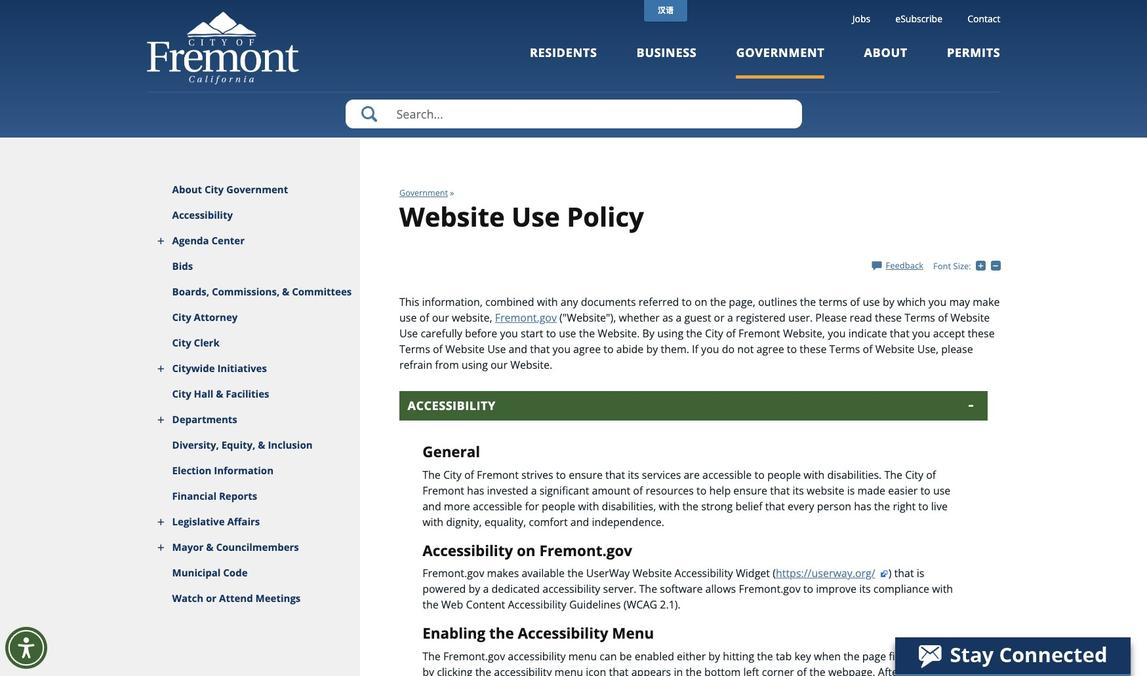 Task type: locate. For each thing, give the bounding box(es) containing it.
reports
[[219, 490, 257, 503]]

its up 'amount'
[[628, 468, 639, 482]]

0 vertical spatial fremont
[[739, 327, 781, 341]]

that up the every
[[770, 484, 790, 498]]

has up more
[[467, 484, 484, 498]]

fremont.gov up clicking
[[443, 650, 505, 664]]

1 horizontal spatial terms
[[830, 342, 860, 357]]

to inside the "this information, combined with any documents referred to on the page, outlines the terms of use by which you may make use of our website,"
[[682, 295, 692, 310]]

citywide
[[172, 362, 215, 375]]

about link
[[864, 45, 908, 78]]

use,
[[918, 342, 939, 357]]

a up for
[[531, 484, 537, 498]]

the down powered
[[423, 598, 439, 613]]

to down https://userway.org/
[[803, 583, 814, 597]]

terms down indicate
[[830, 342, 860, 357]]

about down jobs link at right top
[[864, 45, 908, 60]]

equality,
[[485, 515, 526, 530]]

1 vertical spatial or
[[206, 592, 217, 605]]

2 horizontal spatial fremont
[[739, 327, 781, 341]]

with inside ) that is powered by a dedicated accessibility server. the software allows fremont.gov to improve its compliance with the web content accessibility guidelines (wcag 2.1).
[[932, 583, 953, 597]]

government inside government website use policy
[[399, 188, 448, 199]]

mayor
[[172, 541, 204, 554]]

dignity,
[[446, 515, 482, 530]]

and inside ("website"), whether as a guest or a registered user. please read these terms of website use carefully before you start to use the website. by using the city of fremont website, you indicate that you accept these terms of website use and that you agree to abide by them. if you do not agree to these terms of website use, please refrain from using our website.
[[509, 342, 527, 357]]

1 horizontal spatial fremont
[[477, 468, 519, 482]]

is inside general the city of fremont strives to ensure that its services are accessible to people with disabilities. the city of fremont has invested a significant amount of resources to help ensure that its website is made easier to use and more accessible for people with disabilities, with the strong belief that every person has the right to live with dignity, equality, comfort and independence.
[[847, 484, 855, 498]]

person
[[817, 500, 852, 514]]

fremont.gov up userway
[[539, 541, 632, 561]]

our down before
[[491, 358, 508, 373]]

1 vertical spatial government link
[[399, 188, 448, 199]]

0 vertical spatial our
[[432, 311, 449, 325]]

the down content
[[489, 624, 514, 644]]

available
[[522, 567, 565, 581]]

outlines
[[758, 295, 797, 310]]

help
[[709, 484, 731, 498]]

1 horizontal spatial agree
[[757, 342, 784, 357]]

city up do
[[705, 327, 723, 341]]

2 vertical spatial or
[[940, 650, 951, 664]]

0 vertical spatial using
[[657, 327, 684, 341]]

1 vertical spatial on
[[517, 541, 536, 561]]

using right "from"
[[462, 358, 488, 373]]

registered
[[736, 311, 786, 325]]

accessibility up "agenda center"
[[172, 209, 233, 222]]

& right equity, at the left bottom of the page
[[258, 439, 265, 452]]

our up carefully
[[432, 311, 449, 325]]

accessibility inside ) that is powered by a dedicated accessibility server. the software allows fremont.gov to improve its compliance with the web content accessibility guidelines (wcag 2.1).
[[508, 598, 567, 613]]

that left the every
[[765, 500, 785, 514]]

font size: link
[[933, 260, 971, 272]]

0 horizontal spatial terms
[[399, 342, 430, 357]]

left
[[744, 666, 759, 677]]

with up website
[[804, 468, 825, 482]]

agree
[[573, 342, 601, 357], [757, 342, 784, 357]]

website,
[[783, 327, 825, 341]]

accessibility down dedicated
[[508, 598, 567, 613]]

invested
[[487, 484, 528, 498]]

about city government link
[[147, 177, 360, 203]]

website.
[[598, 327, 640, 341], [510, 358, 552, 373]]

city clerk link
[[147, 331, 360, 356]]

watch or attend meetings
[[172, 592, 301, 605]]

0 horizontal spatial about
[[172, 183, 202, 196]]

by down by
[[646, 342, 658, 357]]

residents
[[530, 45, 597, 60]]

our
[[432, 311, 449, 325], [491, 358, 508, 373]]

2 vertical spatial these
[[800, 342, 827, 357]]

fremont.gov makes available the userway website accessibility widget ( https://userway.org/
[[423, 567, 876, 581]]

menu left icon
[[555, 666, 583, 677]]

make
[[973, 295, 1000, 310]]

is up compliance
[[917, 567, 925, 581]]

use inside government website use policy
[[512, 199, 560, 235]]

by up content
[[469, 583, 480, 597]]

these down website,
[[800, 342, 827, 357]]

accessibility up allows
[[675, 567, 733, 581]]

these up indicate
[[875, 311, 902, 325]]

by inside the "this information, combined with any documents referred to on the page, outlines the terms of use by which you may make use of our website,"
[[883, 295, 895, 310]]

1 vertical spatial using
[[462, 358, 488, 373]]

esubscribe link
[[896, 12, 943, 25]]

0 horizontal spatial use
[[399, 327, 418, 341]]

to down website,
[[787, 342, 797, 357]]

1 horizontal spatial about
[[864, 45, 908, 60]]

use down the ("website"),
[[559, 327, 576, 341]]

appears
[[632, 666, 671, 677]]

and down start
[[509, 342, 527, 357]]

bottom
[[705, 666, 741, 677]]

the down the ("website"),
[[579, 327, 595, 341]]

use inside ("website"), whether as a guest or a registered user. please read these terms of website use carefully before you start to use the website. by using the city of fremont website, you indicate that you accept these terms of website use and that you agree to abide by them. if you do not agree to these terms of website use, please refrain from using our website.
[[559, 327, 576, 341]]

city left clerk
[[172, 337, 191, 350]]

size:
[[953, 260, 971, 272]]

2 vertical spatial fremont
[[423, 484, 464, 498]]

website. down start
[[510, 358, 552, 373]]

1 vertical spatial use
[[399, 327, 418, 341]]

0 horizontal spatial or
[[206, 592, 217, 605]]

accessibility down guidelines
[[518, 624, 608, 644]]

use up live
[[933, 484, 951, 498]]

font size:
[[933, 260, 971, 272]]

0 vertical spatial and
[[509, 342, 527, 357]]

not
[[738, 342, 754, 357]]

residents link
[[530, 45, 597, 78]]

https://userway.org/ link
[[776, 567, 889, 581]]

or inside enabling the accessibility menu the fremont.gov accessibility menu can be enabled either by hitting the tab key when the page first loads or by clicking the accessibility menu icon that appears in the bottom left corner of the webpage. after triggerin
[[940, 650, 951, 664]]

powered
[[423, 583, 466, 597]]

diversity, equity, & inclusion
[[172, 439, 313, 452]]

that
[[890, 327, 910, 341], [530, 342, 550, 357], [606, 468, 625, 482], [770, 484, 790, 498], [765, 500, 785, 514], [894, 567, 914, 581], [609, 666, 629, 677]]

enabling the accessibility menu the fremont.gov accessibility menu can be enabled either by hitting the tab key when the page first loads or by clicking the accessibility menu icon that appears in the bottom left corner of the webpage. after triggerin
[[423, 624, 952, 677]]

of down indicate
[[863, 342, 873, 357]]

right
[[893, 500, 916, 514]]

government
[[736, 45, 825, 60], [226, 183, 288, 196], [399, 188, 448, 199]]

2 horizontal spatial these
[[968, 327, 995, 341]]

city inside ("website"), whether as a guest or a registered user. please read these terms of website use carefully before you start to use the website. by using the city of fremont website, you indicate that you accept these terms of website use and that you agree to abide by them. if you do not agree to these terms of website use, please refrain from using our website.
[[705, 327, 723, 341]]

1 vertical spatial about
[[172, 183, 202, 196]]

terms
[[819, 295, 848, 310]]

strong
[[701, 500, 733, 514]]

with down resources
[[659, 500, 680, 514]]

2 horizontal spatial its
[[859, 583, 871, 597]]

1 vertical spatial accessibility
[[508, 650, 566, 664]]

0 vertical spatial people
[[767, 468, 801, 482]]

its
[[628, 468, 639, 482], [793, 484, 804, 498], [859, 583, 871, 597]]

1 vertical spatial has
[[854, 500, 872, 514]]

2 agree from the left
[[757, 342, 784, 357]]

the right the available
[[568, 567, 584, 581]]

2 horizontal spatial or
[[940, 650, 951, 664]]

boards, commissions, & committees
[[172, 285, 352, 298]]

boards, commissions, & committees link
[[147, 279, 360, 305]]

city hall & facilities link
[[147, 382, 360, 407]]

https://userway.org/
[[776, 567, 876, 581]]

2 horizontal spatial terms
[[905, 311, 935, 325]]

columnusercontrol3 main content
[[360, 138, 1003, 677]]

1 agree from the left
[[573, 342, 601, 357]]

mayor & councilmembers link
[[147, 535, 360, 561]]

1 horizontal spatial has
[[854, 500, 872, 514]]

city left the hall
[[172, 388, 191, 401]]

fremont.gov inside ) that is powered by a dedicated accessibility server. the software allows fremont.gov to improve its compliance with the web content accessibility guidelines (wcag 2.1).
[[739, 583, 801, 597]]

or right loads
[[940, 650, 951, 664]]

& right the hall
[[216, 388, 223, 401]]

0 horizontal spatial fremont
[[423, 484, 464, 498]]

these
[[875, 311, 902, 325], [968, 327, 995, 341], [800, 342, 827, 357]]

0 vertical spatial has
[[467, 484, 484, 498]]

stay connected image
[[895, 638, 1130, 675]]

the inside ) that is powered by a dedicated accessibility server. the software allows fremont.gov to improve its compliance with the web content accessibility guidelines (wcag 2.1).
[[639, 583, 657, 597]]

0 horizontal spatial on
[[517, 541, 536, 561]]

1 horizontal spatial use
[[487, 342, 506, 357]]

0 vertical spatial its
[[628, 468, 639, 482]]

departments link
[[147, 407, 360, 433]]

general the city of fremont strives to ensure that its services are accessible to people with disabilities. the city of fremont has invested a significant amount of resources to help ensure that its website is made easier to use and more accessible for people with disabilities, with the strong belief that every person has the right to live with dignity, equality, comfort and independence.
[[423, 442, 951, 530]]

the inside ) that is powered by a dedicated accessibility server. the software allows fremont.gov to improve its compliance with the web content accessibility guidelines (wcag 2.1).
[[423, 598, 439, 613]]

1 horizontal spatial accessible
[[703, 468, 752, 482]]

0 vertical spatial website.
[[598, 327, 640, 341]]

2 vertical spatial use
[[487, 342, 506, 357]]

use inside general the city of fremont strives to ensure that its services are accessible to people with disabilities. the city of fremont has invested a significant amount of resources to help ensure that its website is made easier to use and more accessible for people with disabilities, with the strong belief that every person has the right to live with dignity, equality, comfort and independence.
[[933, 484, 951, 498]]

1 vertical spatial its
[[793, 484, 804, 498]]

enabled
[[635, 650, 674, 664]]

0 horizontal spatial our
[[432, 311, 449, 325]]

accessibility inside enabling the accessibility menu the fremont.gov accessibility menu can be enabled either by hitting the tab key when the page first loads or by clicking the accessibility menu icon that appears in the bottom left corner of the webpage. after triggerin
[[518, 624, 608, 644]]

to up guest
[[682, 295, 692, 310]]

fremont up more
[[423, 484, 464, 498]]

menu
[[568, 650, 597, 664], [555, 666, 583, 677]]

1 vertical spatial is
[[917, 567, 925, 581]]

about for about
[[864, 45, 908, 60]]

people down the significant
[[542, 500, 576, 514]]

that right the )
[[894, 567, 914, 581]]

1 vertical spatial website.
[[510, 358, 552, 373]]

and right comfort
[[571, 515, 589, 530]]

a inside general the city of fremont strives to ensure that its services are accessible to people with disabilities. the city of fremont has invested a significant amount of resources to help ensure that its website is made easier to use and more accessible for people with disabilities, with the strong belief that every person has the right to live with dignity, equality, comfort and independence.
[[531, 484, 537, 498]]

the down general
[[423, 468, 441, 482]]

& for facilities
[[216, 388, 223, 401]]

1 horizontal spatial or
[[714, 311, 725, 325]]

2 horizontal spatial government
[[736, 45, 825, 60]]

of up do
[[726, 327, 736, 341]]

0 vertical spatial about
[[864, 45, 908, 60]]

on inside the "this information, combined with any documents referred to on the page, outlines the terms of use by which you may make use of our website,"
[[695, 295, 707, 310]]

information,
[[422, 295, 483, 310]]

1 vertical spatial our
[[491, 358, 508, 373]]

0 vertical spatial is
[[847, 484, 855, 498]]

1 horizontal spatial our
[[491, 358, 508, 373]]

of
[[850, 295, 860, 310], [420, 311, 429, 325], [938, 311, 948, 325], [726, 327, 736, 341], [433, 342, 443, 357], [863, 342, 873, 357], [464, 468, 474, 482], [926, 468, 936, 482], [633, 484, 643, 498], [797, 666, 807, 677]]

0 vertical spatial use
[[512, 199, 560, 235]]

1 horizontal spatial on
[[695, 295, 707, 310]]

2 horizontal spatial and
[[571, 515, 589, 530]]

the up clicking
[[423, 650, 441, 664]]

0 vertical spatial accessibility
[[543, 583, 600, 597]]

1 horizontal spatial and
[[509, 342, 527, 357]]

0 vertical spatial or
[[714, 311, 725, 325]]

easier
[[888, 484, 918, 498]]

people
[[767, 468, 801, 482], [542, 500, 576, 514]]

of inside enabling the accessibility menu the fremont.gov accessibility menu can be enabled either by hitting the tab key when the page first loads or by clicking the accessibility menu icon that appears in the bottom left corner of the webpage. after triggerin
[[797, 666, 807, 677]]

1 horizontal spatial is
[[917, 567, 925, 581]]

ensure up the significant
[[569, 468, 603, 482]]

by
[[643, 327, 655, 341]]

-
[[1001, 260, 1003, 272]]

0 vertical spatial accessible
[[703, 468, 752, 482]]

0 horizontal spatial accessible
[[473, 500, 522, 514]]

its up the every
[[793, 484, 804, 498]]

website inside government website use policy
[[399, 199, 505, 235]]

and left more
[[423, 500, 441, 514]]

the down resources
[[683, 500, 699, 514]]

the
[[423, 468, 441, 482], [885, 468, 903, 482], [639, 583, 657, 597], [423, 650, 441, 664]]

0 horizontal spatial people
[[542, 500, 576, 514]]

election information
[[172, 464, 274, 478]]

a up content
[[483, 583, 489, 597]]

0 horizontal spatial agree
[[573, 342, 601, 357]]

page
[[863, 650, 886, 664]]

accessible up equality,
[[473, 500, 522, 514]]

using down as
[[657, 327, 684, 341]]

by up bottom
[[709, 650, 720, 664]]

& left committees
[[282, 285, 289, 298]]

2 horizontal spatial use
[[512, 199, 560, 235]]

1 horizontal spatial these
[[875, 311, 902, 325]]

the down the when
[[810, 666, 826, 677]]

0 horizontal spatial has
[[467, 484, 484, 498]]

independence.
[[592, 515, 665, 530]]

you left may
[[929, 295, 947, 310]]

to right start
[[546, 327, 556, 341]]

1 vertical spatial these
[[968, 327, 995, 341]]

accessibility link
[[147, 203, 360, 228]]

hitting
[[723, 650, 754, 664]]

ensure
[[569, 468, 603, 482], [734, 484, 768, 498]]

the up easier
[[885, 468, 903, 482]]

is down disabilities.
[[847, 484, 855, 498]]

0 horizontal spatial and
[[423, 500, 441, 514]]

financial
[[172, 490, 217, 503]]

fremont.gov up start
[[495, 311, 557, 325]]

using
[[657, 327, 684, 341], [462, 358, 488, 373]]

0 horizontal spatial government link
[[399, 188, 448, 199]]

1 vertical spatial and
[[423, 500, 441, 514]]

the left tab
[[757, 650, 773, 664]]

disabilities.
[[828, 468, 882, 482]]

of down 'key'
[[797, 666, 807, 677]]

or right watch
[[206, 592, 217, 605]]

has down "made"
[[854, 500, 872, 514]]

use down the this
[[399, 311, 417, 325]]

website
[[807, 484, 845, 498]]

0 horizontal spatial website.
[[510, 358, 552, 373]]

the right clicking
[[475, 666, 491, 677]]

as
[[662, 311, 673, 325]]

a
[[676, 311, 682, 325], [727, 311, 733, 325], [531, 484, 537, 498], [483, 583, 489, 597]]

ensure up belief
[[734, 484, 768, 498]]

bids link
[[147, 254, 360, 279]]

1 horizontal spatial government link
[[736, 45, 825, 78]]

city down boards, at top
[[172, 311, 191, 324]]

from
[[435, 358, 459, 373]]

on up the available
[[517, 541, 536, 561]]

that right indicate
[[890, 327, 910, 341]]

1 horizontal spatial its
[[793, 484, 804, 498]]

our inside ("website"), whether as a guest or a registered user. please read these terms of website use carefully before you start to use the website. by using the city of fremont website, you indicate that you accept these terms of website use and that you agree to abide by them. if you do not agree to these terms of website use, please refrain from using our website.
[[491, 358, 508, 373]]

on up guest
[[695, 295, 707, 310]]

boards,
[[172, 285, 209, 298]]

election
[[172, 464, 211, 478]]

has
[[467, 484, 484, 498], [854, 500, 872, 514]]

government for government website use policy
[[399, 188, 448, 199]]

its right 'improve'
[[859, 583, 871, 597]]

on
[[695, 295, 707, 310], [517, 541, 536, 561]]

0 vertical spatial government link
[[736, 45, 825, 78]]

to up belief
[[755, 468, 765, 482]]

0 vertical spatial on
[[695, 295, 707, 310]]

1 horizontal spatial website.
[[598, 327, 640, 341]]

2 vertical spatial its
[[859, 583, 871, 597]]

permits link
[[947, 45, 1001, 78]]

0 horizontal spatial is
[[847, 484, 855, 498]]

documents
[[581, 295, 636, 310]]

1 horizontal spatial government
[[399, 188, 448, 199]]

1 vertical spatial ensure
[[734, 484, 768, 498]]

0 horizontal spatial ensure
[[569, 468, 603, 482]]



Task type: describe. For each thing, give the bounding box(es) containing it.
corner
[[762, 666, 794, 677]]

legislative
[[172, 516, 225, 529]]

a down page,
[[727, 311, 733, 325]]

you inside the "this information, combined with any documents referred to on the page, outlines the terms of use by which you may make use of our website,"
[[929, 295, 947, 310]]

city down general
[[443, 468, 462, 482]]

by left clicking
[[423, 666, 434, 677]]

before
[[465, 327, 497, 341]]

you down the ("website"),
[[553, 342, 571, 357]]

of up live
[[926, 468, 936, 482]]

which
[[897, 295, 926, 310]]

with left 'dignity,'
[[423, 515, 444, 530]]

affairs
[[227, 516, 260, 529]]

by inside ) that is powered by a dedicated accessibility server. the software allows fremont.gov to improve its compliance with the web content accessibility guidelines (wcag 2.1).
[[469, 583, 480, 597]]

accept
[[933, 327, 965, 341]]

2 vertical spatial accessibility
[[494, 666, 552, 677]]

accessibility down "from"
[[408, 398, 496, 414]]

citywide initiatives link
[[147, 356, 360, 382]]

accessibility inside ) that is powered by a dedicated accessibility server. the software allows fremont.gov to improve its compliance with the web content accessibility guidelines (wcag 2.1).
[[543, 583, 600, 597]]

1 vertical spatial menu
[[555, 666, 583, 677]]

please
[[816, 311, 847, 325]]

the down "made"
[[874, 500, 890, 514]]

city attorney
[[172, 311, 238, 324]]

to left live
[[919, 500, 929, 514]]

2 vertical spatial and
[[571, 515, 589, 530]]

city attorney link
[[147, 305, 360, 331]]

indicate
[[849, 327, 887, 341]]

makes
[[487, 567, 519, 581]]

& for committees
[[282, 285, 289, 298]]

& right mayor
[[206, 541, 214, 554]]

Search text field
[[345, 100, 802, 129]]

1 vertical spatial accessible
[[473, 500, 522, 514]]

city hall & facilities
[[172, 388, 269, 401]]

feedback link
[[872, 260, 924, 271]]

software
[[660, 583, 703, 597]]

if
[[692, 342, 699, 357]]

live
[[931, 500, 948, 514]]

accessibility down 'dignity,'
[[423, 541, 513, 561]]

accessibility on fremont.gov
[[423, 541, 632, 561]]

diversity,
[[172, 439, 219, 452]]

the down either
[[686, 666, 702, 677]]

city inside "link"
[[172, 337, 191, 350]]

that inside ) that is powered by a dedicated accessibility server. the software allows fremont.gov to improve its compliance with the web content accessibility guidelines (wcag 2.1).
[[894, 567, 914, 581]]

with inside the "this information, combined with any documents referred to on the page, outlines the terms of use by which you may make use of our website,"
[[537, 295, 558, 310]]

) that is powered by a dedicated accessibility server. the software allows fremont.gov to improve its compliance with the web content accessibility guidelines (wcag 2.1).
[[423, 567, 953, 613]]

1 horizontal spatial ensure
[[734, 484, 768, 498]]

that up 'amount'
[[606, 468, 625, 482]]

of up read
[[850, 295, 860, 310]]

menu
[[612, 624, 654, 644]]

of up accept on the right
[[938, 311, 948, 325]]

amount
[[592, 484, 631, 498]]

fremont.gov inside enabling the accessibility menu the fremont.gov accessibility menu can be enabled either by hitting the tab key when the page first loads or by clicking the accessibility menu icon that appears in the bottom left corner of the webpage. after triggerin
[[443, 650, 505, 664]]

1 horizontal spatial using
[[657, 327, 684, 341]]

jobs
[[853, 12, 871, 25]]

government for government
[[736, 45, 825, 60]]

0 vertical spatial menu
[[568, 650, 597, 664]]

0 horizontal spatial government
[[226, 183, 288, 196]]

belief
[[736, 500, 763, 514]]

0 vertical spatial ensure
[[569, 468, 603, 482]]

agenda center link
[[147, 228, 360, 254]]

strives
[[522, 468, 553, 482]]

of up carefully
[[420, 311, 429, 325]]

information
[[214, 464, 274, 478]]

election information link
[[147, 459, 360, 484]]

permits
[[947, 45, 1001, 60]]

municipal code link
[[147, 561, 360, 586]]

this information, combined with any documents referred to on the page, outlines the terms of use by which you may make use of our website,
[[399, 295, 1000, 325]]

that inside enabling the accessibility menu the fremont.gov accessibility menu can be enabled either by hitting the tab key when the page first loads or by clicking the accessibility menu icon that appears in the bottom left corner of the webpage. after triggerin
[[609, 666, 629, 677]]

0 vertical spatial these
[[875, 311, 902, 325]]

about for about city government
[[172, 183, 202, 196]]

either
[[677, 650, 706, 664]]

0 horizontal spatial these
[[800, 342, 827, 357]]

equity,
[[222, 439, 255, 452]]

this
[[399, 295, 419, 310]]

every
[[788, 500, 814, 514]]

of down general
[[464, 468, 474, 482]]

with down 'amount'
[[578, 500, 599, 514]]

1 vertical spatial people
[[542, 500, 576, 514]]

you down please
[[828, 327, 846, 341]]

initiatives
[[217, 362, 267, 375]]

you right if
[[701, 342, 719, 357]]

watch
[[172, 592, 203, 605]]

guidelines
[[569, 598, 621, 613]]

of up the disabilities,
[[633, 484, 643, 498]]

to right easier
[[921, 484, 931, 498]]

refrain
[[399, 358, 432, 373]]

0 horizontal spatial using
[[462, 358, 488, 373]]

inclusion
[[268, 439, 313, 452]]

fremont inside ("website"), whether as a guest or a registered user. please read these terms of website use carefully before you start to use the website. by using the city of fremont website, you indicate that you accept these terms of website use and that you agree to abide by them. if you do not agree to these terms of website use, please refrain from using our website.
[[739, 327, 781, 341]]

the inside enabling the accessibility menu the fremont.gov accessibility menu can be enabled either by hitting the tab key when the page first loads or by clicking the accessibility menu icon that appears in the bottom left corner of the webpage. after triggerin
[[423, 650, 441, 664]]

feedback
[[886, 260, 924, 271]]

website,
[[452, 311, 492, 325]]

financial reports link
[[147, 484, 360, 510]]

attorney
[[194, 311, 238, 324]]

abide
[[617, 342, 644, 357]]

improve
[[816, 583, 857, 597]]

to left 'abide'
[[604, 342, 614, 357]]

the up user.
[[800, 295, 816, 310]]

them.
[[661, 342, 689, 357]]

for
[[525, 500, 539, 514]]

our inside the "this information, combined with any documents referred to on the page, outlines the terms of use by which you may make use of our website,"
[[432, 311, 449, 325]]

legislative affairs link
[[147, 510, 360, 535]]

its inside ) that is powered by a dedicated accessibility server. the software allows fremont.gov to improve its compliance with the web content accessibility guidelines (wcag 2.1).
[[859, 583, 871, 597]]

referred
[[639, 295, 679, 310]]

use up read
[[863, 295, 880, 310]]

government website use policy
[[399, 188, 644, 235]]

combined
[[485, 295, 534, 310]]

after
[[878, 666, 902, 677]]

to inside ) that is powered by a dedicated accessibility server. the software allows fremont.gov to improve its compliance with the web content accessibility guidelines (wcag 2.1).
[[803, 583, 814, 597]]

or inside ("website"), whether as a guest or a registered user. please read these terms of website use carefully before you start to use the website. by using the city of fremont website, you indicate that you accept these terms of website use and that you agree to abide by them. if you do not agree to these terms of website use, please refrain from using our website.
[[714, 311, 725, 325]]

the up webpage.
[[844, 650, 860, 664]]

be
[[620, 650, 632, 664]]

tab
[[776, 650, 792, 664]]

fremont.gov link
[[495, 311, 557, 325]]

commissions,
[[212, 285, 280, 298]]

city up easier
[[905, 468, 924, 482]]

city clerk
[[172, 337, 220, 350]]

of down carefully
[[433, 342, 443, 357]]

a inside ) that is powered by a dedicated accessibility server. the software allows fremont.gov to improve its compliance with the web content accessibility guidelines (wcag 2.1).
[[483, 583, 489, 597]]

city up accessibility link
[[205, 183, 224, 196]]

1 horizontal spatial people
[[767, 468, 801, 482]]

business
[[637, 45, 697, 60]]

you left start
[[500, 327, 518, 341]]

fremont.gov up powered
[[423, 567, 484, 581]]

the left page,
[[710, 295, 726, 310]]

- link
[[991, 260, 1003, 272]]

)
[[889, 567, 892, 581]]

0 horizontal spatial its
[[628, 468, 639, 482]]

financial reports
[[172, 490, 257, 503]]

councilmembers
[[216, 541, 299, 554]]

the up if
[[686, 327, 702, 341]]

& for inclusion
[[258, 439, 265, 452]]

("website"),
[[560, 311, 616, 325]]

by inside ("website"), whether as a guest or a registered user. please read these terms of website use carefully before you start to use the website. by using the city of fremont website, you indicate that you accept these terms of website use and that you agree to abide by them. if you do not agree to these terms of website use, please refrain from using our website.
[[646, 342, 658, 357]]

page,
[[729, 295, 756, 310]]

that down start
[[530, 342, 550, 357]]

are
[[684, 468, 700, 482]]

general
[[423, 442, 480, 462]]

attend
[[219, 592, 253, 605]]

you up use, in the bottom right of the page
[[913, 327, 931, 341]]

userway
[[586, 567, 630, 581]]

to up the significant
[[556, 468, 566, 482]]

loads
[[911, 650, 937, 664]]

("website"), whether as a guest or a registered user. please read these terms of website use carefully before you start to use the website. by using the city of fremont website, you indicate that you accept these terms of website use and that you agree to abide by them. if you do not agree to these terms of website use, please refrain from using our website.
[[399, 311, 995, 373]]

a right as
[[676, 311, 682, 325]]

1 vertical spatial fremont
[[477, 468, 519, 482]]

allows
[[706, 583, 736, 597]]

to left help
[[697, 484, 707, 498]]

is inside ) that is powered by a dedicated accessibility server. the software allows fremont.gov to improve its compliance with the web content accessibility guidelines (wcag 2.1).
[[917, 567, 925, 581]]

icon
[[586, 666, 606, 677]]

webpage.
[[828, 666, 875, 677]]

services
[[642, 468, 681, 482]]

mayor & councilmembers
[[172, 541, 299, 554]]

font
[[933, 260, 951, 272]]



Task type: vqa. For each thing, say whether or not it's contained in the screenshot.
use inside the ("Website"), whether as a guest or a registered user. Please read these Terms of Website Use carefully before you start to use the Website. By using the City of Fremont Website, you indicate that you accept these Terms of Website Use and that you agree to abide by them. If you do not agree to these Terms of Website Use, please refrain from using our Website.
yes



